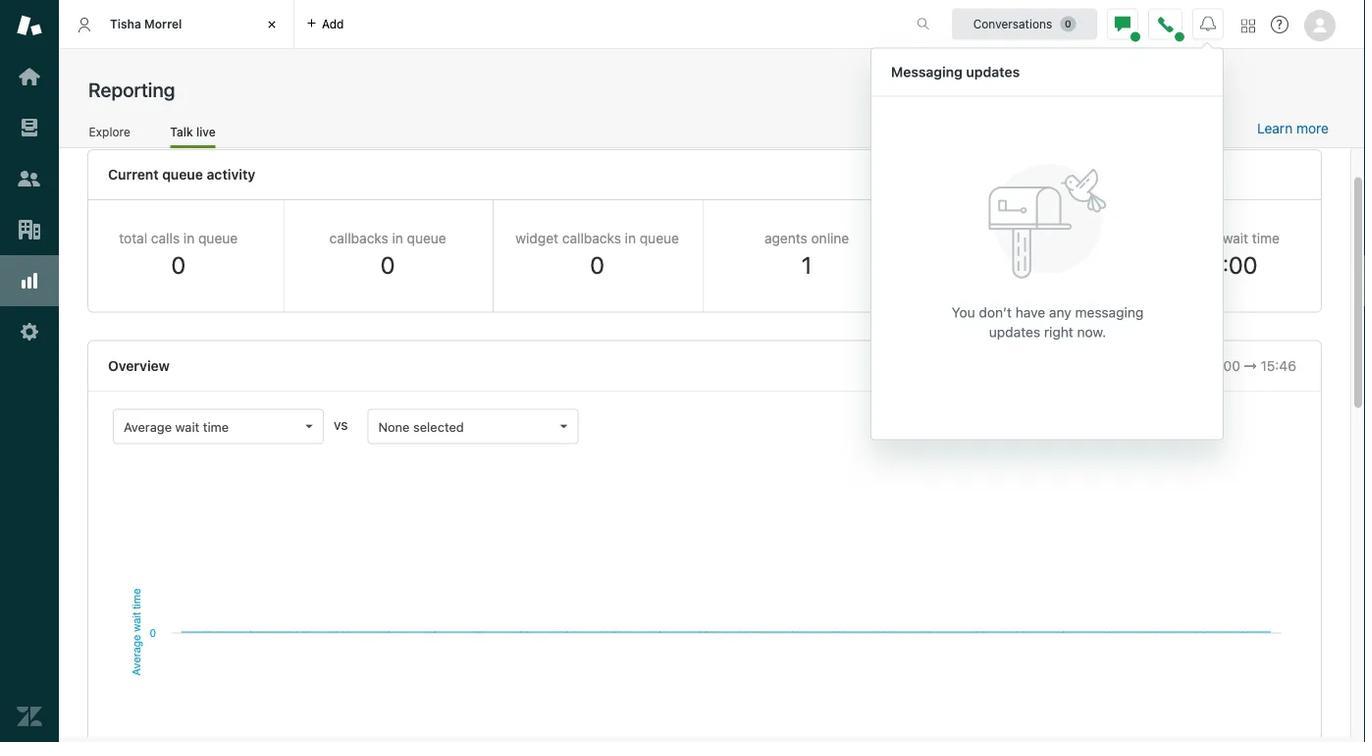 Task type: describe. For each thing, give the bounding box(es) containing it.
menu containing messaging updates
[[871, 48, 1225, 443]]

talk
[[170, 125, 193, 139]]

notifications image
[[1201, 16, 1217, 32]]

reporting image
[[17, 268, 42, 294]]

have
[[1016, 304, 1046, 321]]

organizations image
[[17, 217, 42, 243]]

don't
[[979, 304, 1012, 321]]

zendesk image
[[17, 704, 42, 730]]

learn
[[1258, 120, 1293, 137]]

tabs tab list
[[59, 0, 897, 49]]

now.
[[1078, 324, 1107, 340]]

explore link
[[88, 124, 131, 145]]

more
[[1297, 120, 1330, 137]]

messaging
[[892, 64, 963, 80]]

customers image
[[17, 166, 42, 191]]

zendesk products image
[[1242, 19, 1256, 33]]

conversations button
[[953, 8, 1098, 40]]

explore
[[89, 125, 130, 139]]

tisha
[[110, 17, 141, 31]]

talk live
[[170, 125, 216, 139]]

views image
[[17, 115, 42, 140]]

messaging updates
[[892, 64, 1020, 80]]

reporting
[[88, 78, 175, 101]]

get started image
[[17, 64, 42, 89]]



Task type: vqa. For each thing, say whether or not it's contained in the screenshot.
shared
no



Task type: locate. For each thing, give the bounding box(es) containing it.
any
[[1050, 304, 1072, 321]]

you
[[952, 304, 976, 321]]

tisha morrel
[[110, 17, 182, 31]]

admin image
[[17, 319, 42, 345]]

add button
[[295, 0, 356, 48]]

button displays agent's chat status as online. image
[[1116, 16, 1131, 32]]

live
[[196, 125, 216, 139]]

updates down 'conversations' at the top of page
[[967, 64, 1020, 80]]

you don't have any messaging updates right now.
[[952, 304, 1144, 340]]

messaging
[[1076, 304, 1144, 321]]

updates
[[967, 64, 1020, 80], [990, 324, 1041, 340]]

0 vertical spatial updates
[[967, 64, 1020, 80]]

learn more link
[[1258, 120, 1330, 137]]

tisha morrel tab
[[59, 0, 295, 49]]

learn more
[[1258, 120, 1330, 137]]

right
[[1045, 324, 1074, 340]]

conversations
[[974, 17, 1053, 31]]

morrel
[[144, 17, 182, 31]]

1 vertical spatial updates
[[990, 324, 1041, 340]]

zendesk support image
[[17, 13, 42, 38]]

updates down have
[[990, 324, 1041, 340]]

menu
[[871, 48, 1225, 443]]

get help image
[[1272, 16, 1289, 33]]

main element
[[0, 0, 59, 742]]

add
[[322, 17, 344, 31]]

close image
[[262, 15, 282, 34]]

updates inside you don't have any messaging updates right now.
[[990, 324, 1041, 340]]

talk live link
[[170, 124, 216, 148]]



